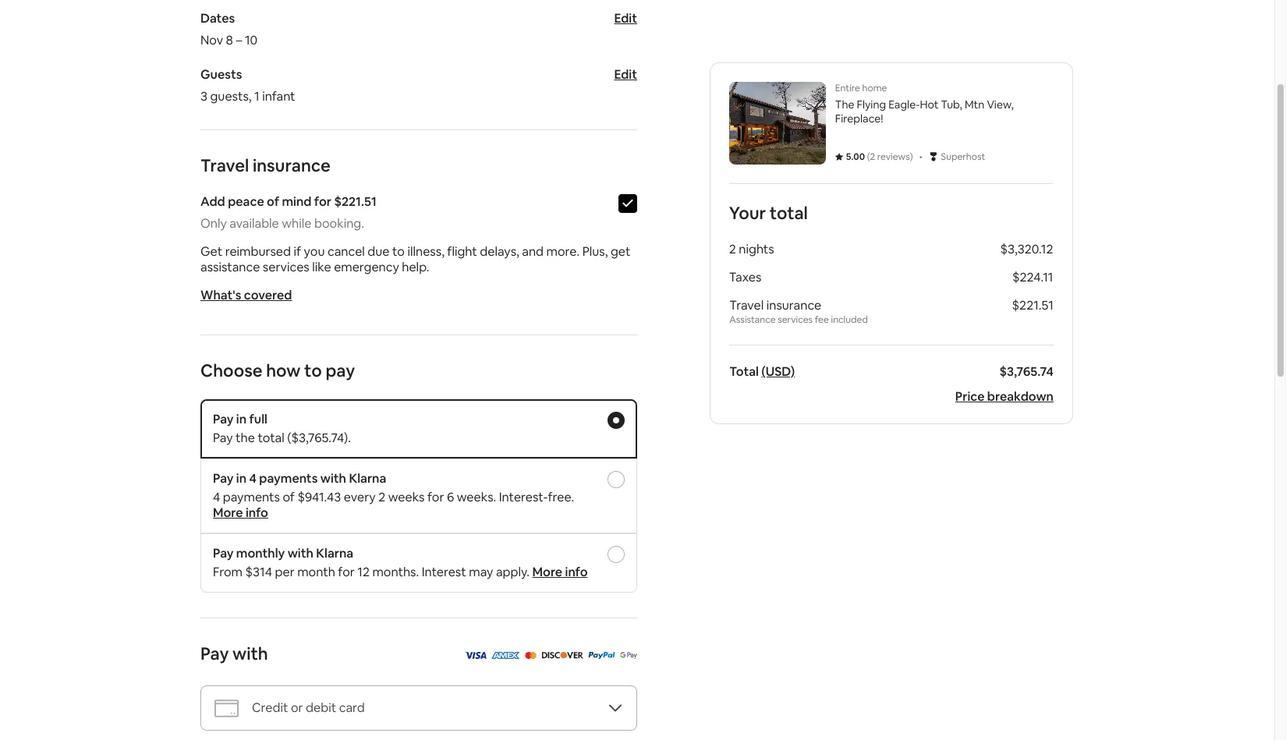 Task type: vqa. For each thing, say whether or not it's contained in the screenshot.
the top the El
no



Task type: locate. For each thing, give the bounding box(es) containing it.
2 right 5.00
[[870, 151, 876, 163]]

0 horizontal spatial travel
[[200, 154, 249, 176]]

travel
[[200, 154, 249, 176], [730, 297, 764, 314]]

klarna up every
[[349, 470, 386, 487]]

for
[[314, 193, 332, 210], [427, 489, 444, 506], [338, 564, 355, 580]]

1 edit from the top
[[614, 10, 637, 27]]

0 horizontal spatial info
[[246, 505, 268, 521]]

while
[[282, 215, 312, 232]]

more.
[[546, 243, 580, 260]]

of left the $941.43
[[283, 489, 295, 506]]

flying
[[857, 98, 887, 112]]

0 horizontal spatial services
[[263, 259, 310, 275]]

1 horizontal spatial with
[[288, 545, 313, 562]]

price
[[955, 388, 985, 405]]

travel up add
[[200, 154, 249, 176]]

2 vertical spatial 2
[[379, 489, 386, 506]]

None radio
[[608, 471, 625, 488], [608, 546, 625, 563], [608, 471, 625, 488], [608, 546, 625, 563]]

superhost
[[942, 151, 986, 163]]

more inside pay in 4 payments with klarna 4 payments of $941.43 every 2 weeks for 6 weeks. interest-free. more info
[[213, 505, 243, 521]]

edit button
[[614, 10, 637, 27], [614, 66, 637, 83]]

1 horizontal spatial for
[[338, 564, 355, 580]]

0 vertical spatial payments
[[259, 470, 318, 487]]

infant
[[262, 88, 295, 105]]

0 vertical spatial edit button
[[614, 10, 637, 27]]

nov
[[200, 32, 223, 48]]

to
[[392, 243, 405, 260], [304, 360, 322, 381]]

(usd)
[[762, 364, 795, 380]]

1 vertical spatial 2
[[730, 241, 737, 257]]

klarna inside pay in 4 payments with klarna 4 payments of $941.43 every 2 weeks for 6 weeks. interest-free. more info
[[349, 470, 386, 487]]

2
[[870, 151, 876, 163], [730, 241, 737, 257], [379, 489, 386, 506]]

in
[[236, 411, 247, 427], [236, 470, 247, 487]]

0 vertical spatial in
[[236, 411, 247, 427]]

2 left nights
[[730, 241, 737, 257]]

5.00 ( 2 reviews )
[[847, 151, 914, 163]]

of inside add peace of mind for $221.51 only available while booking.
[[267, 193, 279, 210]]

0 horizontal spatial 2
[[379, 489, 386, 506]]

info right the apply.
[[565, 564, 588, 580]]

0 vertical spatial more info button
[[213, 505, 268, 521]]

$221.51 inside add peace of mind for $221.51 only available while booking.
[[334, 193, 377, 210]]

to left pay at the left of page
[[304, 360, 322, 381]]

2 nights
[[730, 241, 775, 257]]

1 horizontal spatial $221.51
[[1012, 297, 1054, 314]]

peace
[[228, 193, 264, 210]]

0 horizontal spatial $221.51
[[334, 193, 377, 210]]

with up the $941.43
[[320, 470, 346, 487]]

debit
[[306, 700, 336, 716]]

0 vertical spatial edit
[[614, 10, 637, 27]]

1 vertical spatial in
[[236, 470, 247, 487]]

0 horizontal spatial more info button
[[213, 505, 268, 521]]

pay up credit card image
[[200, 643, 229, 665]]

insurance up mind
[[253, 154, 331, 176]]

discover card image right mastercard icon
[[541, 647, 583, 663]]

view,
[[988, 98, 1014, 112]]

1 horizontal spatial of
[[283, 489, 295, 506]]

more right the apply.
[[532, 564, 563, 580]]

choose
[[200, 360, 263, 381]]

1 horizontal spatial info
[[565, 564, 588, 580]]

5.00
[[847, 151, 866, 163]]

payments up monthly
[[223, 489, 280, 506]]

american express card image left mastercard icon
[[491, 647, 520, 663]]

fee
[[815, 314, 829, 326]]

total right your
[[770, 202, 808, 224]]

2 horizontal spatial 2
[[870, 151, 876, 163]]

mtn
[[965, 98, 985, 112]]

plus,
[[582, 243, 608, 260]]

2 vertical spatial with
[[233, 643, 268, 665]]

get
[[611, 243, 631, 260]]

0 horizontal spatial with
[[233, 643, 268, 665]]

total down full
[[258, 430, 285, 446]]

1 visa card image from the top
[[464, 647, 486, 663]]

0 horizontal spatial to
[[304, 360, 322, 381]]

more
[[213, 505, 243, 521], [532, 564, 563, 580]]

1 vertical spatial edit button
[[614, 66, 637, 83]]

for inside add peace of mind for $221.51 only available while booking.
[[314, 193, 332, 210]]

0 vertical spatial 2
[[870, 151, 876, 163]]

in inside pay in 4 payments with klarna 4 payments of $941.43 every 2 weeks for 6 weeks. interest-free. more info
[[236, 470, 247, 487]]

2 american express card image from the top
[[491, 652, 520, 659]]

payments up the $941.43
[[259, 470, 318, 487]]

travel insurance
[[200, 154, 331, 176], [730, 297, 822, 314]]

pay inside pay monthly with klarna from $314 per month for 12 months. interest may apply. more info
[[213, 545, 234, 562]]

2 in from the top
[[236, 470, 247, 487]]

1 vertical spatial $221.51
[[1012, 297, 1054, 314]]

0 vertical spatial services
[[263, 259, 310, 275]]

1 horizontal spatial to
[[392, 243, 405, 260]]

0 vertical spatial total
[[770, 202, 808, 224]]

1 horizontal spatial more info button
[[532, 564, 588, 580]]

0 vertical spatial travel
[[200, 154, 249, 176]]

4 down the
[[249, 470, 257, 487]]

1 edit button from the top
[[614, 10, 637, 27]]

0 vertical spatial klarna
[[349, 470, 386, 487]]

in inside pay in full pay the total ($3,765.74).
[[236, 411, 247, 427]]

1 vertical spatial edit
[[614, 66, 637, 83]]

services left fee at right
[[778, 314, 813, 326]]

more info button up monthly
[[213, 505, 268, 521]]

2 horizontal spatial for
[[427, 489, 444, 506]]

travel insurance down taxes
[[730, 297, 822, 314]]

with up credit
[[233, 643, 268, 665]]

1 vertical spatial with
[[288, 545, 313, 562]]

travel insurance up peace
[[200, 154, 331, 176]]

total (usd)
[[730, 364, 795, 380]]

for left 6 at the bottom left of the page
[[427, 489, 444, 506]]

monthly
[[236, 545, 285, 562]]

american express card image
[[491, 647, 520, 663], [491, 652, 520, 659]]

0 vertical spatial travel insurance
[[200, 154, 331, 176]]

pay left the
[[213, 430, 233, 446]]

edit button for guests 3 guests, 1 infant
[[614, 66, 637, 83]]

1 vertical spatial travel
[[730, 297, 764, 314]]

american express card image left mastercard image
[[491, 652, 520, 659]]

visa card image left mastercard icon
[[464, 647, 486, 663]]

of inside pay in 4 payments with klarna 4 payments of $941.43 every 2 weeks for 6 weeks. interest-free. more info
[[283, 489, 295, 506]]

0 horizontal spatial total
[[258, 430, 285, 446]]

edit button for dates nov 8 – 10
[[614, 10, 637, 27]]

1 vertical spatial travel insurance
[[730, 297, 822, 314]]

more info button right the apply.
[[532, 564, 588, 580]]

or
[[291, 700, 303, 716]]

1 vertical spatial more
[[532, 564, 563, 580]]

1 vertical spatial 4
[[213, 489, 220, 506]]

$314
[[245, 564, 272, 580]]

10
[[245, 32, 258, 48]]

$221.51 down $224.11
[[1012, 297, 1054, 314]]

of left mind
[[267, 193, 279, 210]]

0 horizontal spatial travel insurance
[[200, 154, 331, 176]]

mastercard image
[[525, 647, 536, 663]]

google pay image
[[620, 652, 637, 659]]

services left like
[[263, 259, 310, 275]]

0 vertical spatial of
[[267, 193, 279, 210]]

info up monthly
[[246, 505, 268, 521]]

0 horizontal spatial for
[[314, 193, 332, 210]]

in down the
[[236, 470, 247, 487]]

1 horizontal spatial more
[[532, 564, 563, 580]]

pay up from
[[213, 545, 234, 562]]

credit card image
[[214, 695, 239, 721]]

services
[[263, 259, 310, 275], [778, 314, 813, 326]]

2 horizontal spatial with
[[320, 470, 346, 487]]

0 vertical spatial insurance
[[253, 154, 331, 176]]

services inside "get reimbursed if you cancel due to illness, flight delays, and more. plus, get assistance services like emergency help."
[[263, 259, 310, 275]]

1 horizontal spatial 2
[[730, 241, 737, 257]]

visa card image left mastercard image
[[464, 652, 486, 659]]

1 vertical spatial of
[[283, 489, 295, 506]]

guests
[[200, 66, 242, 83]]

1 vertical spatial more info button
[[532, 564, 588, 580]]

paypal image
[[588, 647, 615, 663]]

pay for pay in 4 payments with klarna 4 payments of $941.43 every 2 weeks for 6 weeks. interest-free. more info
[[213, 470, 234, 487]]

of
[[267, 193, 279, 210], [283, 489, 295, 506]]

the
[[836, 98, 855, 112]]

pay down pay in full pay the total ($3,765.74). on the bottom left of the page
[[213, 470, 234, 487]]

2 vertical spatial for
[[338, 564, 355, 580]]

None radio
[[608, 412, 625, 429]]

paypal image
[[588, 652, 615, 659]]

breakdown
[[987, 388, 1054, 405]]

1 vertical spatial payments
[[223, 489, 280, 506]]

credit
[[252, 700, 288, 716]]

2 discover card image from the top
[[541, 652, 583, 659]]

edit
[[614, 10, 637, 27], [614, 66, 637, 83]]

total
[[770, 202, 808, 224], [258, 430, 285, 446]]

with
[[320, 470, 346, 487], [288, 545, 313, 562], [233, 643, 268, 665]]

payments
[[259, 470, 318, 487], [223, 489, 280, 506]]

full
[[249, 411, 267, 427]]

total inside pay in full pay the total ($3,765.74).
[[258, 430, 285, 446]]

price breakdown
[[955, 388, 1054, 405]]

with up per
[[288, 545, 313, 562]]

1 horizontal spatial insurance
[[767, 297, 822, 314]]

1 vertical spatial klarna
[[316, 545, 354, 562]]

pay
[[213, 411, 234, 427], [213, 430, 233, 446], [213, 470, 234, 487], [213, 545, 234, 562], [200, 643, 229, 665]]

with inside pay in 4 payments with klarna 4 payments of $941.43 every 2 weeks for 6 weeks. interest-free. more info
[[320, 470, 346, 487]]

illness,
[[408, 243, 445, 260]]

insurance left included
[[767, 297, 822, 314]]

0 horizontal spatial of
[[267, 193, 279, 210]]

for left 12
[[338, 564, 355, 580]]

1 horizontal spatial services
[[778, 314, 813, 326]]

for right mind
[[314, 193, 332, 210]]

travel down taxes
[[730, 297, 764, 314]]

2 edit button from the top
[[614, 66, 637, 83]]

assistance
[[730, 314, 776, 326]]

nights
[[739, 241, 775, 257]]

1 vertical spatial insurance
[[767, 297, 822, 314]]

0 vertical spatial with
[[320, 470, 346, 487]]

2 right every
[[379, 489, 386, 506]]

1 vertical spatial to
[[304, 360, 322, 381]]

1 vertical spatial total
[[258, 430, 285, 446]]

available
[[230, 215, 279, 232]]

add
[[200, 193, 225, 210]]

2 edit from the top
[[614, 66, 637, 83]]

visa card image
[[464, 647, 486, 663], [464, 652, 486, 659]]

more info button for pay in 4 payments with klarna 4 payments of $941.43 every 2 weeks for 6 weeks. interest-free. more info
[[213, 505, 268, 521]]

how
[[266, 360, 301, 381]]

more up monthly
[[213, 505, 243, 521]]

$221.51 up booking.
[[334, 193, 377, 210]]

interest-
[[499, 489, 548, 506]]

pay left full
[[213, 411, 234, 427]]

reimbursed
[[225, 243, 291, 260]]

every
[[344, 489, 376, 506]]

1 in from the top
[[236, 411, 247, 427]]

in for 4
[[236, 470, 247, 487]]

klarna up month
[[316, 545, 354, 562]]

help.
[[402, 259, 430, 275]]

if
[[294, 243, 301, 260]]

0 vertical spatial $221.51
[[334, 193, 377, 210]]

insurance
[[253, 154, 331, 176], [767, 297, 822, 314]]

discover card image right mastercard image
[[541, 652, 583, 659]]

0 vertical spatial info
[[246, 505, 268, 521]]

0 vertical spatial 4
[[249, 470, 257, 487]]

0 horizontal spatial more
[[213, 505, 243, 521]]

1 vertical spatial services
[[778, 314, 813, 326]]

1 vertical spatial info
[[565, 564, 588, 580]]

0 vertical spatial more
[[213, 505, 243, 521]]

0 vertical spatial to
[[392, 243, 405, 260]]

1 vertical spatial for
[[427, 489, 444, 506]]

to right "due" at the left top of the page
[[392, 243, 405, 260]]

0 vertical spatial for
[[314, 193, 332, 210]]

for inside pay in 4 payments with klarna 4 payments of $941.43 every 2 weeks for 6 weeks. interest-free. more info
[[427, 489, 444, 506]]

in left full
[[236, 411, 247, 427]]

what's covered
[[200, 287, 292, 303]]

discover card image
[[541, 647, 583, 663], [541, 652, 583, 659]]

pay inside pay in 4 payments with klarna 4 payments of $941.43 every 2 weeks for 6 weeks. interest-free. more info
[[213, 470, 234, 487]]

(usd) button
[[762, 364, 795, 380]]

weeks.
[[457, 489, 496, 506]]

get
[[200, 243, 222, 260]]

info inside pay monthly with klarna from $314 per month for 12 months. interest may apply. more info
[[565, 564, 588, 580]]

4 up from
[[213, 489, 220, 506]]



Task type: describe. For each thing, give the bounding box(es) containing it.
($3,765.74).
[[287, 430, 351, 446]]

pay in 4 payments with klarna 4 payments of $941.43 every 2 weeks for 6 weeks. interest-free. more info
[[213, 470, 574, 521]]

6
[[447, 489, 454, 506]]

entire
[[836, 82, 861, 94]]

eagle-
[[889, 98, 920, 112]]

2 visa card image from the top
[[464, 652, 486, 659]]

edit for dates nov 8 – 10
[[614, 10, 637, 27]]

1 horizontal spatial travel
[[730, 297, 764, 314]]

get reimbursed if you cancel due to illness, flight delays, and more. plus, get assistance services like emergency help.
[[200, 243, 631, 275]]

assistance
[[200, 259, 260, 275]]

2 inside pay in 4 payments with klarna 4 payments of $941.43 every 2 weeks for 6 weeks. interest-free. more info
[[379, 489, 386, 506]]

and
[[522, 243, 544, 260]]

1 horizontal spatial 4
[[249, 470, 257, 487]]

dates
[[200, 10, 235, 27]]

month
[[297, 564, 335, 580]]

to inside "get reimbursed if you cancel due to illness, flight delays, and more. plus, get assistance services like emergency help."
[[392, 243, 405, 260]]

google pay image
[[620, 647, 637, 663]]

the
[[236, 430, 255, 446]]

months.
[[372, 564, 419, 580]]

mastercard image
[[525, 652, 536, 659]]

flight
[[447, 243, 477, 260]]

hot
[[920, 98, 939, 112]]

total
[[730, 364, 759, 380]]

only
[[200, 215, 227, 232]]

what's covered button
[[200, 287, 292, 303]]

reviews
[[878, 151, 911, 163]]

12
[[357, 564, 370, 580]]

tub,
[[942, 98, 963, 112]]

credit or debit card
[[252, 700, 365, 716]]

1 horizontal spatial total
[[770, 202, 808, 224]]

$224.11
[[1013, 269, 1054, 286]]

•
[[920, 148, 923, 165]]

with inside pay monthly with klarna from $314 per month for 12 months. interest may apply. more info
[[288, 545, 313, 562]]

emergency
[[334, 259, 399, 275]]

credit or debit card button
[[200, 686, 637, 731]]

included
[[831, 314, 868, 326]]

apply.
[[496, 564, 530, 580]]

from
[[213, 564, 243, 580]]

entire home the flying eagle-hot tub, mtn view, fireplace!
[[836, 82, 1014, 126]]

pay for pay monthly with klarna from $314 per month for 12 months. interest may apply. more info
[[213, 545, 234, 562]]

0 horizontal spatial insurance
[[253, 154, 331, 176]]

choose how to pay
[[200, 360, 355, 381]]

$3,765.74
[[1000, 364, 1054, 380]]

pay
[[326, 360, 355, 381]]

(
[[868, 151, 870, 163]]

pay for pay in full pay the total ($3,765.74).
[[213, 411, 234, 427]]

add peace of mind for $221.51 only available while booking.
[[200, 193, 377, 232]]

fireplace!
[[836, 112, 884, 126]]

in for full
[[236, 411, 247, 427]]

pay for pay with
[[200, 643, 229, 665]]

may
[[469, 564, 493, 580]]

1 american express card image from the top
[[491, 647, 520, 663]]

your total
[[730, 202, 808, 224]]

more inside pay monthly with klarna from $314 per month for 12 months. interest may apply. more info
[[532, 564, 563, 580]]

guests,
[[210, 88, 252, 105]]

$941.43
[[298, 489, 341, 506]]

weeks
[[388, 489, 425, 506]]

free.
[[548, 489, 574, 506]]

card
[[339, 700, 365, 716]]

8
[[226, 32, 233, 48]]

info inside pay in 4 payments with klarna 4 payments of $941.43 every 2 weeks for 6 weeks. interest-free. more info
[[246, 505, 268, 521]]

cancel
[[328, 243, 365, 260]]

booking.
[[314, 215, 364, 232]]

per
[[275, 564, 295, 580]]

home
[[863, 82, 888, 94]]

more info button for pay monthly with klarna from $314 per month for 12 months. interest may apply. more info
[[532, 564, 588, 580]]

1 discover card image from the top
[[541, 647, 583, 663]]

1 horizontal spatial travel insurance
[[730, 297, 822, 314]]

for inside pay monthly with klarna from $314 per month for 12 months. interest may apply. more info
[[338, 564, 355, 580]]

due
[[368, 243, 390, 260]]

–
[[236, 32, 242, 48]]

price breakdown button
[[955, 388, 1054, 405]]

pay monthly with klarna from $314 per month for 12 months. interest may apply. more info
[[213, 545, 588, 580]]

dates nov 8 – 10
[[200, 10, 258, 48]]

edit for guests 3 guests, 1 infant
[[614, 66, 637, 83]]

interest
[[422, 564, 466, 580]]

1
[[254, 88, 260, 105]]

)
[[911, 151, 914, 163]]

klarna inside pay monthly with klarna from $314 per month for 12 months. interest may apply. more info
[[316, 545, 354, 562]]

your
[[730, 202, 767, 224]]

delays,
[[480, 243, 519, 260]]

$3,320.12
[[1001, 241, 1054, 257]]

like
[[312, 259, 331, 275]]

mind
[[282, 193, 312, 210]]

0 horizontal spatial 4
[[213, 489, 220, 506]]

assistance services fee included
[[730, 314, 868, 326]]

pay with
[[200, 643, 268, 665]]

you
[[304, 243, 325, 260]]

guests 3 guests, 1 infant
[[200, 66, 295, 105]]

pay in full pay the total ($3,765.74).
[[213, 411, 351, 446]]



